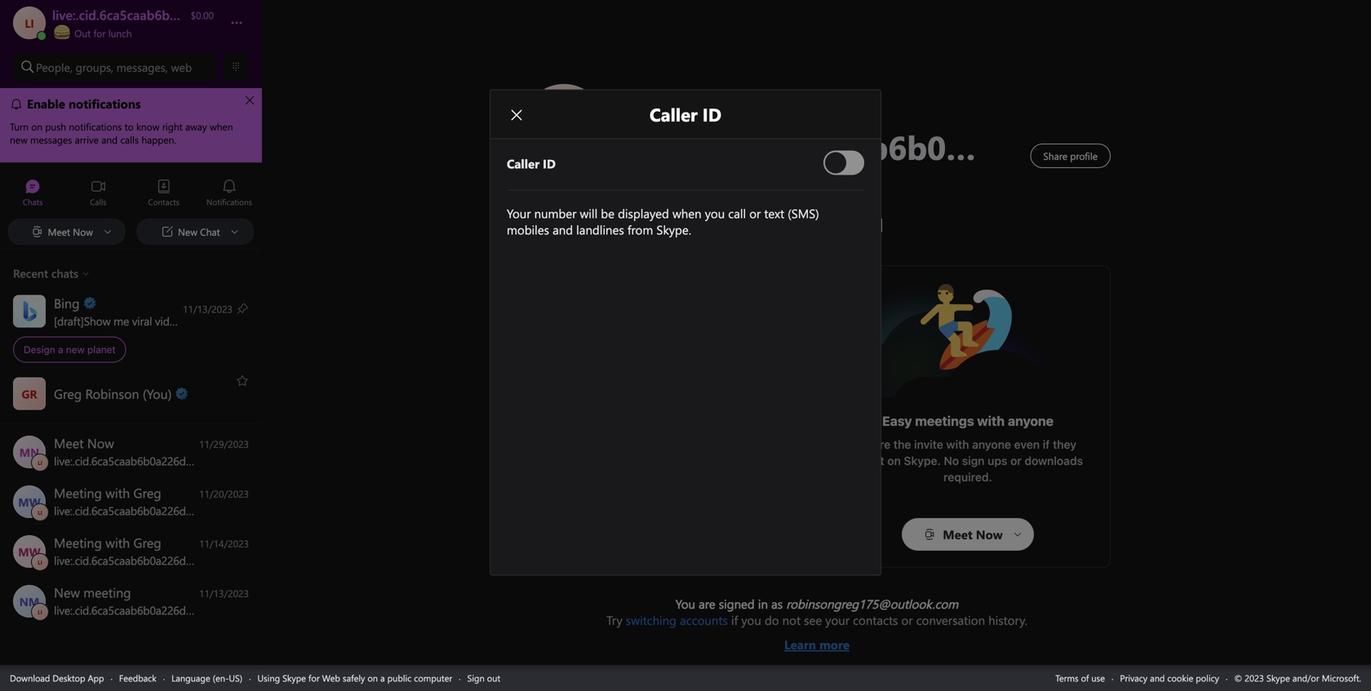 Task type: locate. For each thing, give the bounding box(es) containing it.
1 horizontal spatial for
[[309, 672, 320, 684]]

meetings
[[915, 413, 974, 429]]

out for lunch button
[[52, 23, 214, 40]]

for
[[93, 27, 106, 40], [309, 672, 320, 684]]

out
[[487, 672, 501, 684]]

0 vertical spatial with
[[977, 413, 1005, 429]]

0 horizontal spatial on
[[189, 313, 202, 329]]

1 horizontal spatial with
[[977, 413, 1005, 429]]

policy
[[1196, 672, 1219, 684]]

public
[[387, 672, 412, 684]]

design
[[24, 344, 55, 355]]

anyone up even
[[1008, 413, 1054, 429]]

viral
[[132, 313, 152, 329]]

1 vertical spatial anyone
[[972, 438, 1011, 451]]

and
[[1150, 672, 1165, 684]]

sign
[[962, 454, 985, 468]]

1 horizontal spatial on
[[368, 672, 378, 684]]

skype.
[[904, 454, 941, 468]]

anyone up ups
[[972, 438, 1011, 451]]

they
[[1053, 438, 1077, 451]]

1 vertical spatial if
[[731, 612, 738, 629]]

for inside 'out for lunch' button
[[93, 27, 106, 40]]

on
[[189, 313, 202, 329], [888, 454, 901, 468], [368, 672, 378, 684]]

with up the no
[[946, 438, 969, 451]]

lunch
[[108, 27, 132, 40]]

a
[[58, 344, 63, 355], [380, 672, 385, 684]]

1 vertical spatial on
[[888, 454, 901, 468]]

1 vertical spatial a
[[380, 672, 385, 684]]

for right out
[[93, 27, 106, 40]]

0 horizontal spatial if
[[731, 612, 738, 629]]

2 vertical spatial on
[[368, 672, 378, 684]]

use
[[1092, 672, 1105, 684]]

people, groups, messages, web button
[[13, 52, 216, 82]]

0 horizontal spatial for
[[93, 27, 106, 40]]

us)
[[229, 672, 242, 684]]

on left tiktok
[[189, 313, 202, 329]]

history.
[[989, 612, 1028, 629]]

you are signed in as
[[676, 596, 786, 612]]

2 horizontal spatial on
[[888, 454, 901, 468]]

language (en-us)
[[172, 672, 242, 684]]

invite
[[914, 438, 943, 451]]

if left you
[[731, 612, 738, 629]]

cookie
[[1168, 672, 1194, 684]]

out for lunch
[[72, 27, 132, 40]]

on down "the"
[[888, 454, 901, 468]]

mansurfer
[[919, 282, 978, 300]]

for left web
[[309, 672, 320, 684]]

1 horizontal spatial or
[[1011, 454, 1022, 468]]

design a new planet
[[24, 344, 116, 355]]

feedback link
[[119, 672, 157, 684]]

0 vertical spatial anyone
[[1008, 413, 1054, 429]]

web
[[171, 59, 192, 74]]

skype
[[282, 672, 306, 684]]

if up the downloads
[[1043, 438, 1050, 451]]

privacy and cookie policy link
[[1120, 672, 1219, 684]]

0 vertical spatial on
[[189, 313, 202, 329]]

switching
[[626, 612, 677, 629]]

anyone
[[1008, 413, 1054, 429], [972, 438, 1011, 451]]

tab list
[[0, 171, 262, 216]]

0 vertical spatial if
[[1043, 438, 1050, 451]]

with up ups
[[977, 413, 1005, 429]]

aren't
[[853, 454, 885, 468]]

me
[[114, 313, 129, 329]]

0 vertical spatial for
[[93, 27, 106, 40]]

videos
[[155, 313, 187, 329]]

or right contacts
[[902, 612, 913, 629]]

or right ups
[[1011, 454, 1022, 468]]

0 vertical spatial a
[[58, 344, 63, 355]]

computer
[[414, 672, 452, 684]]

sign
[[467, 672, 485, 684]]

even
[[1014, 438, 1040, 451]]

a left new
[[58, 344, 63, 355]]

conversation
[[916, 612, 985, 629]]

0 horizontal spatial with
[[946, 438, 969, 451]]

0 horizontal spatial or
[[902, 612, 913, 629]]

with
[[977, 413, 1005, 429], [946, 438, 969, 451]]

1 vertical spatial with
[[946, 438, 969, 451]]

or
[[1011, 454, 1022, 468], [902, 612, 913, 629]]

download desktop app link
[[10, 672, 104, 684]]

on right safely
[[368, 672, 378, 684]]

required.
[[944, 471, 993, 484]]

see
[[804, 612, 822, 629]]

share
[[859, 438, 891, 451]]

or inside share the invite with anyone even if they aren't on skype. no sign ups or downloads required.
[[1011, 454, 1022, 468]]

no
[[944, 454, 959, 468]]

with inside share the invite with anyone even if they aren't on skype. no sign ups or downloads required.
[[946, 438, 969, 451]]

a left public
[[380, 672, 385, 684]]

safely
[[343, 672, 365, 684]]

web
[[322, 672, 340, 684]]

ups
[[988, 454, 1008, 468]]

if
[[1043, 438, 1050, 451], [731, 612, 738, 629]]

download
[[10, 672, 50, 684]]

1 vertical spatial or
[[902, 612, 913, 629]]

learn
[[784, 637, 816, 653]]

try
[[607, 612, 623, 629]]

signed
[[719, 596, 755, 612]]

new
[[66, 344, 85, 355]]

you
[[742, 612, 761, 629]]

accounts
[[680, 612, 728, 629]]

anyone inside share the invite with anyone even if they aren't on skype. no sign ups or downloads required.
[[972, 438, 1011, 451]]

sign out
[[467, 672, 501, 684]]

0 vertical spatial or
[[1011, 454, 1022, 468]]

on inside share the invite with anyone even if they aren't on skype. no sign ups or downloads required.
[[888, 454, 901, 468]]

app
[[88, 672, 104, 684]]

do
[[765, 612, 779, 629]]

language (en-us) link
[[172, 672, 242, 684]]

are
[[699, 596, 716, 612]]

feedback
[[119, 672, 157, 684]]

1 horizontal spatial if
[[1043, 438, 1050, 451]]



Task type: vqa. For each thing, say whether or not it's contained in the screenshot.
Language
yes



Task type: describe. For each thing, give the bounding box(es) containing it.
terms of use link
[[1056, 672, 1105, 684]]

1 vertical spatial for
[[309, 672, 320, 684]]

language
[[172, 672, 210, 684]]

try switching accounts if you do not see your contacts or conversation history. learn more
[[607, 612, 1028, 653]]

(en-
[[213, 672, 229, 684]]

planet
[[87, 344, 116, 355]]

learn more link
[[607, 629, 1028, 653]]

if inside share the invite with anyone even if they aren't on skype. no sign ups or downloads required.
[[1043, 438, 1050, 451]]

terms
[[1056, 672, 1079, 684]]

the
[[894, 438, 911, 451]]

messages,
[[117, 59, 168, 74]]

download desktop app
[[10, 672, 104, 684]]

sign out link
[[467, 672, 501, 684]]

Caller ID checkbox
[[824, 144, 864, 182]]

more
[[820, 637, 850, 653]]

easy meetings with anyone
[[882, 413, 1054, 429]]

privacy and cookie policy
[[1120, 672, 1219, 684]]

using
[[258, 672, 280, 684]]

tiktok
[[205, 313, 236, 329]]

desktop
[[53, 672, 85, 684]]

[draft]show
[[54, 313, 111, 329]]

privacy
[[1120, 672, 1148, 684]]

in
[[758, 596, 768, 612]]

easy
[[882, 413, 912, 429]]

not
[[783, 612, 801, 629]]

downloads
[[1025, 454, 1083, 468]]

as
[[771, 596, 783, 612]]

switching accounts link
[[626, 612, 728, 629]]

groups,
[[76, 59, 113, 74]]

[draft]show me viral videos on tiktok
[[54, 313, 236, 329]]

using skype for web safely on a public computer link
[[258, 672, 452, 684]]

people, groups, messages, web
[[36, 59, 192, 74]]

using skype for web safely on a public computer
[[258, 672, 452, 684]]

you
[[676, 596, 696, 612]]

or inside try switching accounts if you do not see your contacts or conversation history. learn more
[[902, 612, 913, 629]]

contacts
[[853, 612, 898, 629]]

1 horizontal spatial a
[[380, 672, 385, 684]]

share the invite with anyone even if they aren't on skype. no sign ups or downloads required.
[[853, 438, 1086, 484]]

out
[[75, 27, 91, 40]]

terms of use
[[1056, 672, 1105, 684]]

of
[[1081, 672, 1089, 684]]

your
[[826, 612, 850, 629]]

if inside try switching accounts if you do not see your contacts or conversation history. learn more
[[731, 612, 738, 629]]

people,
[[36, 59, 73, 74]]

0 horizontal spatial a
[[58, 344, 63, 355]]



